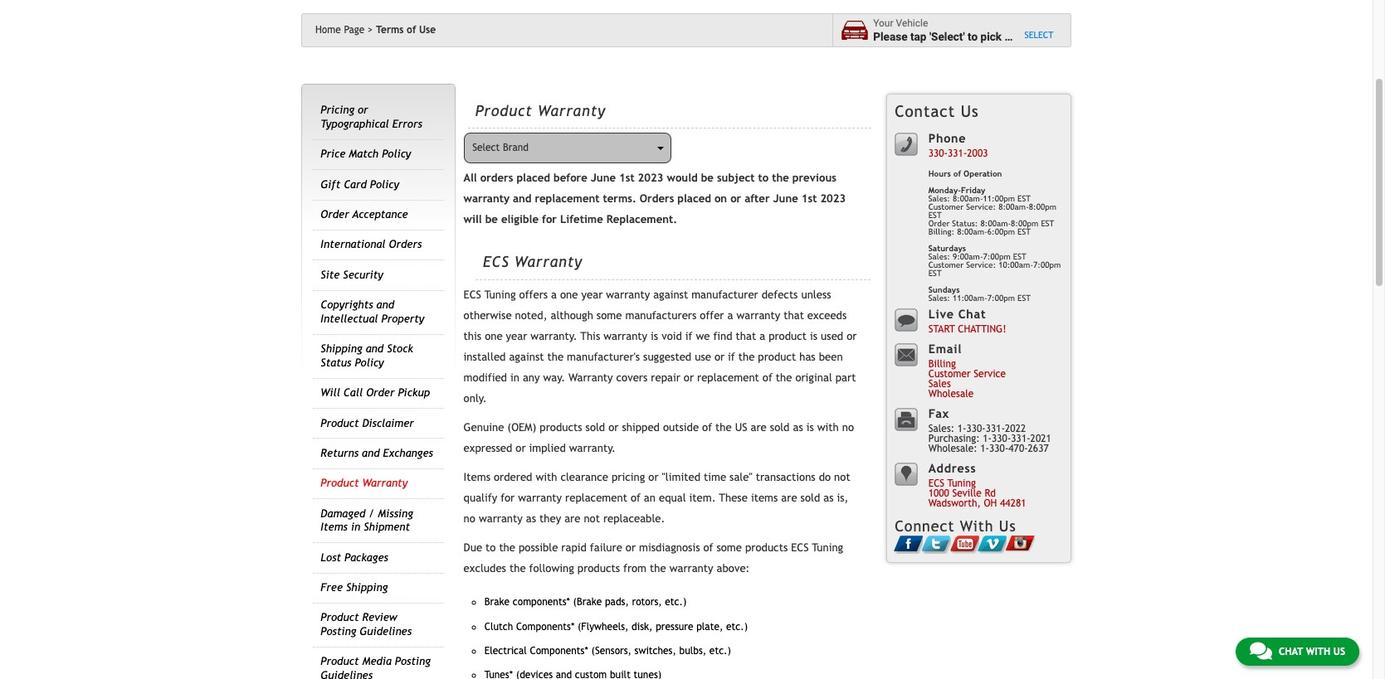 Task type: locate. For each thing, give the bounding box(es) containing it.
against
[[653, 289, 688, 302], [509, 351, 544, 364]]

1st up terms.
[[619, 172, 635, 184]]

to up "after"
[[758, 172, 769, 184]]

0 vertical spatial with
[[818, 422, 839, 434]]

1 vertical spatial to
[[758, 172, 769, 184]]

etc.)
[[665, 597, 687, 609], [726, 621, 748, 633], [710, 646, 731, 657]]

product inside product media posting guidelines
[[321, 656, 359, 669]]

phone
[[929, 131, 967, 145]]

0 horizontal spatial chat
[[959, 307, 987, 321]]

orders up replacement.
[[640, 192, 674, 205]]

(flywheels,
[[578, 621, 629, 633]]

posting right the media
[[395, 656, 431, 669]]

or right repair
[[684, 372, 694, 385]]

to inside "your vehicle please tap 'select' to pick a vehicle"
[[968, 29, 978, 43]]

orders
[[480, 172, 513, 184]]

with inside genuine (oem) products sold or shipped outside of the us are sold as is with no expressed or implied warranty.
[[818, 422, 839, 434]]

etc.) for electrical components* (sensors, switches, bulbs, etc.)
[[710, 646, 731, 657]]

0 vertical spatial no
[[842, 422, 854, 434]]

plate,
[[697, 621, 723, 633]]

misdiagnosis
[[639, 542, 700, 555]]

0 vertical spatial select
[[1025, 30, 1054, 40]]

1 vertical spatial us
[[999, 518, 1017, 535]]

1 horizontal spatial year
[[582, 289, 603, 302]]

damaged / missing items in shipment
[[321, 508, 413, 534]]

if down the find
[[728, 351, 735, 364]]

will
[[464, 213, 482, 226]]

these
[[719, 493, 748, 505]]

match
[[349, 148, 379, 160]]

0 horizontal spatial to
[[486, 542, 496, 555]]

2021
[[1031, 434, 1052, 445]]

and down "product disclaimer" link
[[362, 447, 380, 460]]

will call order pickup link
[[321, 387, 430, 399]]

posting for product media posting guidelines
[[395, 656, 431, 669]]

copyrights and intellectual property
[[321, 299, 424, 325]]

1 horizontal spatial 331-
[[986, 424, 1005, 435]]

posting inside product media posting guidelines
[[395, 656, 431, 669]]

manufacturer's
[[567, 351, 640, 364]]

0 vertical spatial that
[[784, 310, 804, 322]]

product left has
[[758, 351, 796, 364]]

the
[[772, 172, 789, 184], [547, 351, 564, 364], [739, 351, 755, 364], [776, 372, 792, 385], [716, 422, 732, 434], [499, 542, 516, 555], [510, 563, 526, 576], [650, 563, 666, 576]]

guidelines inside product media posting guidelines
[[321, 670, 373, 680]]

been
[[819, 351, 843, 364]]

wadsworth,
[[929, 498, 981, 510]]

of right outside
[[702, 422, 712, 434]]

genuine (oem) products sold or shipped outside of the us are sold as is with no expressed or implied warranty.
[[464, 422, 854, 455]]

1 vertical spatial customer
[[929, 261, 964, 270]]

policy up will call order pickup link on the left of page
[[355, 357, 384, 369]]

pickup
[[398, 387, 430, 399]]

us for connect
[[999, 518, 1017, 535]]

2 service: from the top
[[966, 261, 996, 270]]

product warranty
[[475, 102, 606, 119], [321, 478, 408, 490]]

with right comments image
[[1306, 647, 1331, 658]]

0 vertical spatial shipping
[[321, 343, 363, 355]]

and inside shipping and stock status policy
[[366, 343, 384, 355]]

security
[[343, 269, 383, 281]]

repair
[[651, 372, 681, 385]]

8:00pm
[[1029, 203, 1057, 212], [1011, 219, 1039, 228]]

2 vertical spatial with
[[1306, 647, 1331, 658]]

eligible
[[501, 213, 539, 226]]

1 vertical spatial as
[[824, 493, 834, 505]]

that
[[784, 310, 804, 322], [736, 331, 756, 343]]

they
[[540, 513, 561, 526]]

sundays
[[929, 286, 960, 295]]

0 vertical spatial etc.)
[[665, 597, 687, 609]]

2 horizontal spatial to
[[968, 29, 978, 43]]

8:00am- down 11:00pm
[[981, 219, 1011, 228]]

330- inside phone 330-331-2003
[[929, 148, 948, 160]]

2023
[[638, 172, 664, 184], [821, 192, 846, 205]]

1 horizontal spatial sold
[[770, 422, 790, 434]]

manufacturers
[[625, 310, 697, 322]]

chat down the 11:00am-
[[959, 307, 987, 321]]

etc.) down plate,
[[710, 646, 731, 657]]

2 vertical spatial to
[[486, 542, 496, 555]]

7:00pm down 10:00am-
[[988, 294, 1015, 303]]

1 vertical spatial items
[[321, 522, 348, 534]]

1 vertical spatial in
[[351, 522, 360, 534]]

as inside genuine (oem) products sold or shipped outside of the us are sold as is with no expressed or implied warranty.
[[793, 422, 803, 434]]

a inside "your vehicle please tap 'select' to pick a vehicle"
[[1005, 29, 1011, 43]]

1 horizontal spatial placed
[[678, 192, 711, 205]]

of inside genuine (oem) products sold or shipped outside of the us are sold as is with no expressed or implied warranty.
[[702, 422, 712, 434]]

ecs down address
[[929, 478, 945, 490]]

some up this
[[597, 310, 622, 322]]

0 horizontal spatial posting
[[321, 626, 356, 638]]

replacement down before
[[535, 192, 600, 205]]

0 vertical spatial policy
[[382, 148, 411, 160]]

2 vertical spatial us
[[1334, 647, 1346, 658]]

clutch
[[485, 621, 513, 633]]

331- inside phone 330-331-2003
[[948, 148, 967, 160]]

warranty inside ecs tuning offers a one year warranty against manufacturer defects unless otherwise noted, although some manufacturers offer a warranty that exceeds this one year warranty. this warranty is void if we find that a product is used or installed against the manufacturer's suggested use or if the product has been modified in any way. warranty covers repair or replacement of the original part only.
[[569, 372, 613, 385]]

products down failure
[[578, 563, 620, 576]]

products
[[540, 422, 582, 434], [745, 542, 788, 555], [578, 563, 620, 576]]

after
[[745, 192, 770, 205]]

8:00am-
[[953, 194, 983, 203], [999, 203, 1029, 212], [981, 219, 1011, 228], [957, 227, 988, 237]]

1 vertical spatial not
[[584, 513, 600, 526]]

2 horizontal spatial with
[[1306, 647, 1331, 658]]

1 vertical spatial if
[[728, 351, 735, 364]]

1 horizontal spatial to
[[758, 172, 769, 184]]

placed down would
[[678, 192, 711, 205]]

policy right card
[[370, 178, 399, 191]]

1 vertical spatial service:
[[966, 261, 996, 270]]

orders down acceptance on the top of page
[[389, 239, 422, 251]]

are inside genuine (oem) products sold or shipped outside of the us are sold as is with no expressed or implied warranty.
[[751, 422, 767, 434]]

one
[[560, 289, 578, 302], [485, 331, 503, 343]]

2 horizontal spatial 331-
[[1011, 434, 1031, 445]]

tuning down the is, on the right bottom of page
[[812, 542, 844, 555]]

0 horizontal spatial in
[[351, 522, 360, 534]]

replacement inside all orders placed before june 1st 2023 would be subject to the previous warranty and replacement terms. orders placed on or after june 1st 2023 will be eligible for lifetime replacement.
[[535, 192, 600, 205]]

service: down friday
[[966, 203, 996, 212]]

2 vertical spatial policy
[[355, 357, 384, 369]]

against up manufacturers
[[653, 289, 688, 302]]

0 horizontal spatial as
[[526, 513, 536, 526]]

product left the media
[[321, 656, 359, 669]]

1st down previous in the top right of the page
[[802, 192, 817, 205]]

sales: up "live"
[[929, 294, 950, 303]]

0 vertical spatial are
[[751, 422, 767, 434]]

products up implied
[[540, 422, 582, 434]]

a right offers
[[551, 289, 557, 302]]

4 sales: from the top
[[929, 424, 955, 435]]

0 horizontal spatial are
[[565, 513, 581, 526]]

product for product media posting guidelines link
[[321, 656, 359, 669]]

0 horizontal spatial with
[[536, 472, 557, 484]]

chat right comments image
[[1279, 647, 1303, 658]]

void
[[662, 331, 682, 343]]

orders inside all orders placed before june 1st 2023 would be subject to the previous warranty and replacement terms. orders placed on or after june 1st 2023 will be eligible for lifetime replacement.
[[640, 192, 674, 205]]

2 customer from the top
[[929, 261, 964, 270]]

0 vertical spatial 8:00pm
[[1029, 203, 1057, 212]]

connect
[[895, 518, 955, 535]]

review
[[362, 612, 397, 625]]

us down 44281
[[999, 518, 1017, 535]]

or inside the "due to the possible rapid failure or misdiagnosis of some products ecs tuning excludes the following products from the warranty above:"
[[626, 542, 636, 555]]

warranty. inside genuine (oem) products sold or shipped outside of the us are sold as is with no expressed or implied warranty.
[[569, 443, 616, 455]]

and inside copyrights and intellectual property
[[377, 299, 394, 312]]

to left the "pick"
[[968, 29, 978, 43]]

and for returns and exchanges
[[362, 447, 380, 460]]

year
[[582, 289, 603, 302], [506, 331, 527, 343]]

8:00pm down 11:00pm
[[1011, 219, 1039, 228]]

1 vertical spatial with
[[536, 472, 557, 484]]

outside
[[663, 422, 699, 434]]

0 horizontal spatial product warranty
[[321, 478, 408, 490]]

0 horizontal spatial placed
[[517, 172, 550, 184]]

with up do
[[818, 422, 839, 434]]

site security
[[321, 269, 383, 281]]

for inside all orders placed before june 1st 2023 would be subject to the previous warranty and replacement terms. orders placed on or after june 1st 2023 will be eligible for lifetime replacement.
[[542, 213, 557, 226]]

0 horizontal spatial orders
[[389, 239, 422, 251]]

2 vertical spatial customer
[[929, 369, 971, 381]]

0 vertical spatial components*
[[516, 621, 575, 633]]

chat inside 'link'
[[1279, 647, 1303, 658]]

1 horizontal spatial posting
[[395, 656, 431, 669]]

in left any
[[510, 372, 520, 385]]

1 vertical spatial some
[[717, 542, 742, 555]]

free shipping
[[321, 582, 388, 594]]

or right on
[[731, 192, 742, 205]]

for right eligible
[[542, 213, 557, 226]]

is left void
[[651, 331, 658, 343]]

330- left 2637
[[992, 434, 1011, 445]]

posting for product review posting guidelines
[[321, 626, 356, 638]]

product warranty up /
[[321, 478, 408, 490]]

0 vertical spatial one
[[560, 289, 578, 302]]

1- right wholesale:
[[981, 444, 990, 455]]

guidelines down the media
[[321, 670, 373, 680]]

be right will
[[485, 213, 498, 226]]

2 horizontal spatial as
[[824, 493, 834, 505]]

1 vertical spatial 8:00pm
[[1011, 219, 1039, 228]]

components*
[[516, 621, 575, 633], [530, 646, 588, 657]]

hours
[[929, 169, 951, 178]]

pressure
[[656, 621, 694, 633]]

330- down phone
[[929, 148, 948, 160]]

0 horizontal spatial no
[[464, 513, 476, 526]]

otherwise
[[464, 310, 512, 322]]

0 vertical spatial chat
[[959, 307, 987, 321]]

guidelines inside product review posting guidelines
[[360, 626, 412, 638]]

any
[[523, 372, 540, 385]]

0 horizontal spatial us
[[961, 102, 979, 120]]

products up above:
[[745, 542, 788, 555]]

330-
[[929, 148, 948, 160], [967, 424, 986, 435], [992, 434, 1011, 445], [990, 444, 1009, 455]]

billing link
[[929, 359, 956, 371]]

replacement inside items ordered with clearance pricing or "limited time sale" transactions do not qualify for warranty replacement of an equal item. these items are sold as is, no warranty as they are not replaceable.
[[565, 493, 628, 505]]

warranty down qualify
[[479, 513, 523, 526]]

2 vertical spatial replacement
[[565, 493, 628, 505]]

not up failure
[[584, 513, 600, 526]]

sold right "us"
[[770, 422, 790, 434]]

and up property
[[377, 299, 394, 312]]

etc.) right plate,
[[726, 621, 748, 633]]

will call order pickup
[[321, 387, 430, 399]]

june up terms.
[[591, 172, 616, 184]]

posting down the free
[[321, 626, 356, 638]]

1st
[[619, 172, 635, 184], [802, 192, 817, 205]]

be
[[701, 172, 714, 184], [485, 213, 498, 226]]

some inside the "due to the possible rapid failure or misdiagnosis of some products ecs tuning excludes the following products from the warranty above:"
[[717, 542, 742, 555]]

the left original
[[776, 372, 792, 385]]

lifetime
[[560, 213, 603, 226]]

3 customer from the top
[[929, 369, 971, 381]]

in down damaged
[[351, 522, 360, 534]]

1 horizontal spatial 1st
[[802, 192, 817, 205]]

the inside all orders placed before june 1st 2023 would be subject to the previous warranty and replacement terms. orders placed on or after june 1st 2023 will be eligible for lifetime replacement.
[[772, 172, 789, 184]]

posting inside product review posting guidelines
[[321, 626, 356, 638]]

1 horizontal spatial chat
[[1279, 647, 1303, 658]]

10:00am-
[[999, 261, 1034, 270]]

for down ordered
[[501, 493, 515, 505]]

of left original
[[763, 372, 773, 385]]

1 horizontal spatial items
[[464, 472, 491, 484]]

us inside 'link'
[[1334, 647, 1346, 658]]

the left "us"
[[716, 422, 732, 434]]

to right due
[[486, 542, 496, 555]]

1 vertical spatial select
[[473, 142, 500, 153]]

or inside items ordered with clearance pricing or "limited time sale" transactions do not qualify for warranty replacement of an equal item. these items are sold as is, no warranty as they are not replaceable.
[[649, 472, 659, 484]]

shipping up status
[[321, 343, 363, 355]]

etc.) for brake components* (brake pads, rotors, etc.)
[[665, 597, 687, 609]]

friday
[[961, 186, 986, 195]]

if left we
[[686, 331, 693, 343]]

0 horizontal spatial tuning
[[485, 289, 516, 302]]

0 vertical spatial orders
[[640, 192, 674, 205]]

0 vertical spatial not
[[834, 472, 851, 484]]

the inside genuine (oem) products sold or shipped outside of the us are sold as is with no expressed or implied warranty.
[[716, 422, 732, 434]]

1 vertical spatial guidelines
[[321, 670, 373, 680]]

or inside pricing or typographical errors
[[358, 104, 368, 117]]

and up eligible
[[513, 192, 532, 205]]

us up phone
[[961, 102, 979, 120]]

0 vertical spatial june
[[591, 172, 616, 184]]

in inside damaged / missing items in shipment
[[351, 522, 360, 534]]

order acceptance
[[321, 208, 408, 221]]

from
[[623, 563, 647, 576]]

to inside the "due to the possible rapid failure or misdiagnosis of some products ecs tuning excludes the following products from the warranty above:"
[[486, 542, 496, 555]]

only.
[[464, 393, 487, 405]]

ecs inside the "due to the possible rapid failure or misdiagnosis of some products ecs tuning excludes the following products from the warranty above:"
[[791, 542, 809, 555]]

subject
[[717, 172, 755, 184]]

warranty down defects
[[737, 310, 781, 322]]

lost packages
[[321, 552, 388, 564]]

1 sales: from the top
[[929, 194, 950, 203]]

one up although
[[560, 289, 578, 302]]

find
[[713, 331, 733, 343]]

1 vertical spatial against
[[509, 351, 544, 364]]

product up has
[[769, 331, 807, 343]]

returns
[[321, 447, 359, 460]]

2 horizontal spatial order
[[929, 219, 950, 228]]

1 vertical spatial no
[[464, 513, 476, 526]]

0 vertical spatial if
[[686, 331, 693, 343]]

ecs inside ecs tuning offers a one year warranty against manufacturer defects unless otherwise noted, although some manufacturers offer a warranty that exceeds this one year warranty. this warranty is void if we find that a product is used or installed against the manufacturer's suggested use or if the product has been modified in any way. warranty covers repair or replacement of the original part only.
[[464, 289, 481, 302]]

policy for gift card policy
[[370, 178, 399, 191]]

warranty. inside ecs tuning offers a one year warranty against manufacturer defects unless otherwise noted, although some manufacturers offer a warranty that exceeds this one year warranty. this warranty is void if we find that a product is used or installed against the manufacturer's suggested use or if the product has been modified in any way. warranty covers repair or replacement of the original part only.
[[531, 331, 577, 343]]

unless
[[801, 289, 832, 302]]

330-331-2003 link
[[929, 148, 988, 160]]

as left the is, on the right bottom of page
[[824, 493, 834, 505]]

vehicle
[[1014, 29, 1050, 43]]

exceeds
[[808, 310, 847, 322]]

0 vertical spatial year
[[582, 289, 603, 302]]

2 horizontal spatial us
[[1334, 647, 1346, 658]]

and left stock
[[366, 343, 384, 355]]

0 horizontal spatial for
[[501, 493, 515, 505]]

billing:
[[929, 227, 955, 237]]

"limited
[[662, 472, 701, 484]]

select right the "pick"
[[1025, 30, 1054, 40]]

price match policy link
[[321, 148, 411, 160]]

1 vertical spatial components*
[[530, 646, 588, 657]]

1-
[[958, 424, 967, 435], [983, 434, 992, 445], [981, 444, 990, 455]]

shipping down packages
[[346, 582, 388, 594]]

1 vertical spatial be
[[485, 213, 498, 226]]

international orders link
[[321, 239, 422, 251]]

and for shipping and stock status policy
[[366, 343, 384, 355]]

items up qualify
[[464, 472, 491, 484]]

status
[[321, 357, 352, 369]]

warranty up manufacturer's
[[604, 331, 648, 343]]

as up transactions at the right of page
[[793, 422, 803, 434]]

gift card policy
[[321, 178, 399, 191]]

1 vertical spatial products
[[745, 542, 788, 555]]

1 vertical spatial one
[[485, 331, 503, 343]]

sales: inside fax sales: 1-330-331-2022 purchasing: 1-330-331-2021 wholesale: 1-330-470-2637
[[929, 424, 955, 435]]

customer service link
[[929, 369, 1006, 381]]

1 horizontal spatial with
[[818, 422, 839, 434]]

product
[[475, 102, 533, 119], [321, 417, 359, 430], [321, 478, 359, 490], [321, 612, 359, 625], [321, 656, 359, 669]]

or up an
[[649, 472, 659, 484]]

pricing
[[321, 104, 355, 117]]

a right the find
[[760, 331, 766, 343]]

the left previous in the top right of the page
[[772, 172, 789, 184]]

6:00pm
[[988, 227, 1015, 237]]

no inside genuine (oem) products sold or shipped outside of the us are sold as is with no expressed or implied warranty.
[[842, 422, 854, 434]]

some
[[597, 310, 622, 322], [717, 542, 742, 555]]

of right misdiagnosis
[[704, 542, 713, 555]]

1 horizontal spatial are
[[751, 422, 767, 434]]

disclaimer
[[362, 417, 414, 430]]

is left used
[[810, 331, 818, 343]]

sold down do
[[801, 493, 820, 505]]

returns and exchanges link
[[321, 447, 433, 460]]

june right "after"
[[773, 192, 798, 205]]

the up way.
[[547, 351, 564, 364]]

product warranty up brand
[[475, 102, 606, 119]]

0 vertical spatial warranty.
[[531, 331, 577, 343]]

year down noted,
[[506, 331, 527, 343]]

product inside product review posting guidelines
[[321, 612, 359, 625]]

electrical
[[485, 646, 527, 657]]

components* down (flywheels,
[[530, 646, 588, 657]]

replacement down clearance
[[565, 493, 628, 505]]

1 horizontal spatial if
[[728, 351, 735, 364]]

1 horizontal spatial product warranty
[[475, 102, 606, 119]]

0 horizontal spatial be
[[485, 213, 498, 226]]

posting
[[321, 626, 356, 638], [395, 656, 431, 669]]

0 vertical spatial posting
[[321, 626, 356, 638]]

2 sales: from the top
[[929, 252, 950, 261]]

of right the hours
[[954, 169, 961, 178]]

for inside items ordered with clearance pricing or "limited time sale" transactions do not qualify for warranty replacement of an equal item. these items are sold as is, no warranty as they are not replaceable.
[[501, 493, 515, 505]]

no down part
[[842, 422, 854, 434]]

gift card policy link
[[321, 178, 399, 191]]

0 vertical spatial guidelines
[[360, 626, 412, 638]]

guidelines for review
[[360, 626, 412, 638]]

7:00pm right 9:00am-
[[1034, 261, 1061, 270]]

damaged / missing items in shipment link
[[321, 508, 413, 534]]

policy for price match policy
[[382, 148, 411, 160]]

order down gift
[[321, 208, 349, 221]]

excludes
[[464, 563, 506, 576]]

product for "product disclaimer" link
[[321, 417, 359, 430]]

1 horizontal spatial that
[[784, 310, 804, 322]]

1 vertical spatial product
[[758, 351, 796, 364]]

0 vertical spatial products
[[540, 422, 582, 434]]

0 vertical spatial replacement
[[535, 192, 600, 205]]

items inside damaged / missing items in shipment
[[321, 522, 348, 534]]



Task type: describe. For each thing, give the bounding box(es) containing it.
wholesale link
[[929, 389, 974, 400]]

ecs warranty
[[483, 253, 583, 271]]

electrical components* (sensors, switches, bulbs, etc.)
[[485, 646, 731, 657]]

of left use in the top left of the page
[[407, 24, 416, 36]]

the right from
[[650, 563, 666, 576]]

product for product review posting guidelines link
[[321, 612, 359, 625]]

before
[[554, 172, 588, 184]]

1 horizontal spatial one
[[560, 289, 578, 302]]

offer
[[700, 310, 724, 322]]

components* for electrical
[[530, 646, 588, 657]]

0 horizontal spatial not
[[584, 513, 600, 526]]

stock
[[387, 343, 413, 355]]

to inside all orders placed before june 1st 2023 would be subject to the previous warranty and replacement terms. orders placed on or after june 1st 2023 will be eligible for lifetime replacement.
[[758, 172, 769, 184]]

replacement inside ecs tuning offers a one year warranty against manufacturer defects unless otherwise noted, although some manufacturers offer a warranty that exceeds this one year warranty. this warranty is void if we find that a product is used or installed against the manufacturer's suggested use or if the product has been modified in any way. warranty covers repair or replacement of the original part only.
[[697, 372, 759, 385]]

suggested
[[643, 351, 692, 364]]

1- left 2022
[[983, 434, 992, 445]]

of inside the "due to the possible rapid failure or misdiagnosis of some products ecs tuning excludes the following products from the warranty above:"
[[704, 542, 713, 555]]

tuning inside address ecs tuning 1000 seville rd wadsworth, oh 44281
[[948, 478, 976, 490]]

warranty up offers
[[515, 253, 583, 271]]

of inside items ordered with clearance pricing or "limited time sale" transactions do not qualify for warranty replacement of an equal item. these items are sold as is, no warranty as they are not replaceable.
[[631, 493, 641, 505]]

start chatting! link
[[929, 324, 1007, 336]]

do
[[819, 472, 831, 484]]

oh
[[984, 498, 997, 510]]

is,
[[837, 493, 849, 505]]

select for select brand
[[473, 142, 500, 153]]

2 vertical spatial are
[[565, 513, 581, 526]]

9:00am-
[[953, 252, 983, 261]]

330- up wholesale:
[[967, 424, 986, 435]]

copyrights
[[321, 299, 373, 312]]

comments image
[[1250, 642, 1273, 662]]

lost
[[321, 552, 341, 564]]

qualify
[[464, 493, 497, 505]]

product disclaimer
[[321, 417, 414, 430]]

0 horizontal spatial year
[[506, 331, 527, 343]]

above:
[[717, 563, 750, 576]]

1 horizontal spatial not
[[834, 472, 851, 484]]

0 horizontal spatial june
[[591, 172, 616, 184]]

guidelines for media
[[321, 670, 373, 680]]

item.
[[689, 493, 716, 505]]

is inside genuine (oem) products sold or shipped outside of the us are sold as is with no expressed or implied warranty.
[[807, 422, 814, 434]]

warranty up before
[[538, 102, 606, 119]]

or right the use
[[715, 351, 725, 364]]

(sensors,
[[591, 646, 632, 657]]

with inside 'link'
[[1306, 647, 1331, 658]]

select brand
[[473, 142, 529, 153]]

1 horizontal spatial be
[[701, 172, 714, 184]]

product for product warranty link
[[321, 478, 359, 490]]

email
[[929, 342, 962, 356]]

product review posting guidelines link
[[321, 612, 412, 638]]

0 vertical spatial against
[[653, 289, 688, 302]]

2003
[[967, 148, 988, 160]]

0 vertical spatial product warranty
[[475, 102, 606, 119]]

select for "select" "link"
[[1025, 30, 1054, 40]]

a right offer
[[728, 310, 733, 322]]

components* for clutch
[[516, 621, 575, 633]]

clearance
[[561, 472, 609, 484]]

ecs tuning offers a one year warranty against manufacturer defects unless otherwise noted, although some manufacturers offer a warranty that exceeds this one year warranty. this warranty is void if we find that a product is used or installed against the manufacturer's suggested use or if the product has been modified in any way. warranty covers repair or replacement of the original part only.
[[464, 289, 857, 405]]

brand
[[503, 142, 529, 153]]

8:00am- up 9:00am-
[[957, 227, 988, 237]]

0 horizontal spatial 1st
[[619, 172, 635, 184]]

1- up wholesale:
[[958, 424, 967, 435]]

brake components* (brake pads, rotors, etc.)
[[485, 597, 687, 609]]

pricing or typographical errors link
[[321, 104, 422, 130]]

copyrights and intellectual property link
[[321, 299, 424, 325]]

2022
[[1005, 424, 1026, 435]]

1 horizontal spatial order
[[366, 387, 395, 399]]

1 vertical spatial shipping
[[346, 582, 388, 594]]

shipped
[[622, 422, 660, 434]]

warranty down returns and exchanges
[[362, 478, 408, 490]]

shipment
[[364, 522, 410, 534]]

and for copyrights and intellectual property
[[377, 299, 394, 312]]

2 vertical spatial products
[[578, 563, 620, 576]]

gift
[[321, 178, 341, 191]]

damaged
[[321, 508, 366, 520]]

shipping inside shipping and stock status policy
[[321, 343, 363, 355]]

brake
[[485, 597, 510, 609]]

installed
[[464, 351, 506, 364]]

or inside all orders placed before june 1st 2023 would be subject to the previous warranty and replacement terms. orders placed on or after june 1st 2023 will be eligible for lifetime replacement.
[[731, 192, 742, 205]]

0 horizontal spatial one
[[485, 331, 503, 343]]

due
[[464, 542, 482, 555]]

the down possible
[[510, 563, 526, 576]]

pads,
[[605, 597, 629, 609]]

seville
[[953, 488, 982, 500]]

1 vertical spatial 2023
[[821, 192, 846, 205]]

1 vertical spatial june
[[773, 192, 798, 205]]

implied
[[529, 443, 566, 455]]

will
[[321, 387, 340, 399]]

tuning inside ecs tuning offers a one year warranty against manufacturer defects unless otherwise noted, although some manufacturers offer a warranty that exceeds this one year warranty. this warranty is void if we find that a product is used or installed against the manufacturer's suggested use or if the product has been modified in any way. warranty covers repair or replacement of the original part only.
[[485, 289, 516, 302]]

or left shipped
[[609, 422, 619, 434]]

international orders
[[321, 239, 422, 251]]

product up select brand
[[475, 102, 533, 119]]

1 vertical spatial 1st
[[802, 192, 817, 205]]

chat inside live chat start chatting!
[[959, 307, 987, 321]]

1 customer from the top
[[929, 203, 964, 212]]

offers
[[519, 289, 548, 302]]

replacement for "limited
[[565, 493, 628, 505]]

of inside ecs tuning offers a one year warranty against manufacturer defects unless otherwise noted, although some manufacturers offer a warranty that exceeds this one year warranty. this warranty is void if we find that a product is used or installed against the manufacturer's suggested use or if the product has been modified in any way. warranty covers repair or replacement of the original part only.
[[763, 372, 773, 385]]

the right the use
[[739, 351, 755, 364]]

contact us
[[895, 102, 979, 120]]

ecs down eligible
[[483, 253, 510, 271]]

rd
[[985, 488, 996, 500]]

on
[[715, 192, 727, 205]]

way.
[[543, 372, 565, 385]]

products inside genuine (oem) products sold or shipped outside of the us are sold as is with no expressed or implied warranty.
[[540, 422, 582, 434]]

live chat start chatting!
[[929, 307, 1007, 336]]

and inside all orders placed before june 1st 2023 would be subject to the previous warranty and replacement terms. orders placed on or after june 1st 2023 will be eligible for lifetime replacement.
[[513, 192, 532, 205]]

0 horizontal spatial order
[[321, 208, 349, 221]]

1 vertical spatial orders
[[389, 239, 422, 251]]

wholesale
[[929, 389, 974, 400]]

warranty inside all orders placed before june 1st 2023 would be subject to the previous warranty and replacement terms. orders placed on or after june 1st 2023 will be eligible for lifetime replacement.
[[464, 192, 510, 205]]

or down (oem)
[[516, 443, 526, 455]]

home page link
[[315, 24, 373, 36]]

8:00am- up status:
[[953, 194, 983, 203]]

0 horizontal spatial if
[[686, 331, 693, 343]]

lost packages link
[[321, 552, 388, 564]]

customer inside email billing customer service sales wholesale
[[929, 369, 971, 381]]

original
[[796, 372, 832, 385]]

chat with us
[[1279, 647, 1346, 658]]

0 horizontal spatial against
[[509, 351, 544, 364]]

product media posting guidelines link
[[321, 656, 431, 680]]

due to the possible rapid failure or misdiagnosis of some products ecs tuning excludes the following products from the warranty above:
[[464, 542, 844, 576]]

page
[[344, 24, 365, 36]]

2 horizontal spatial are
[[781, 493, 797, 505]]

1 vertical spatial etc.)
[[726, 621, 748, 633]]

items inside items ordered with clearance pricing or "limited time sale" transactions do not qualify for warranty replacement of an equal item. these items are sold as is, no warranty as they are not replaceable.
[[464, 472, 491, 484]]

330- down 2022
[[990, 444, 1009, 455]]

warranty inside the "due to the possible rapid failure or misdiagnosis of some products ecs tuning excludes the following products from the warranty above:"
[[670, 563, 714, 576]]

0 vertical spatial placed
[[517, 172, 550, 184]]

1000
[[929, 488, 950, 500]]

0 vertical spatial 2023
[[638, 172, 664, 184]]

sold inside items ordered with clearance pricing or "limited time sale" transactions do not qualify for warranty replacement of an equal item. these items are sold as is, no warranty as they are not replaceable.
[[801, 493, 820, 505]]

with inside items ordered with clearance pricing or "limited time sale" transactions do not qualify for warranty replacement of an equal item. these items are sold as is, no warranty as they are not replaceable.
[[536, 472, 557, 484]]

pick
[[981, 29, 1002, 43]]

order acceptance link
[[321, 208, 408, 221]]

1 service: from the top
[[966, 203, 996, 212]]

the up excludes
[[499, 542, 516, 555]]

billing
[[929, 359, 956, 371]]

site security link
[[321, 269, 383, 281]]

warranty up they at the left bottom of the page
[[518, 493, 562, 505]]

7:00pm down 6:00pm
[[983, 252, 1011, 261]]

product disclaimer link
[[321, 417, 414, 430]]

international
[[321, 239, 386, 251]]

0 horizontal spatial sold
[[586, 422, 605, 434]]

tuning inside the "due to the possible rapid failure or misdiagnosis of some products ecs tuning excludes the following products from the warranty above:"
[[812, 542, 844, 555]]

covers
[[616, 372, 648, 385]]

failure
[[590, 542, 622, 555]]

of inside hours of operation monday-friday sales: 8:00am-11:00pm est customer service: 8:00am-8:00pm est order status: 8:00am-8:00pm est billing: 8:00am-6:00pm est saturdays sales: 9:00am-7:00pm est customer service: 10:00am-7:00pm est sundays sales: 11:00am-7:00pm est
[[954, 169, 961, 178]]

in inside ecs tuning offers a one year warranty against manufacturer defects unless otherwise noted, although some manufacturers offer a warranty that exceeds this one year warranty. this warranty is void if we find that a product is used or installed against the manufacturer's suggested use or if the product has been modified in any way. warranty covers repair or replacement of the original part only.
[[510, 372, 520, 385]]

'select'
[[930, 29, 965, 43]]

1 vertical spatial that
[[736, 331, 756, 343]]

transactions
[[756, 472, 816, 484]]

clutch components* (flywheels, disk, pressure plate, etc.)
[[485, 621, 748, 633]]

or right used
[[847, 331, 857, 343]]

warranty up manufacturers
[[606, 289, 650, 302]]

0 vertical spatial us
[[961, 102, 979, 120]]

expressed
[[464, 443, 513, 455]]

returns and exchanges
[[321, 447, 433, 460]]

order inside hours of operation monday-friday sales: 8:00am-11:00pm est customer service: 8:00am-8:00pm est order status: 8:00am-8:00pm est billing: 8:00am-6:00pm est saturdays sales: 9:00am-7:00pm est customer service: 10:00am-7:00pm est sundays sales: 11:00am-7:00pm est
[[929, 219, 950, 228]]

0 vertical spatial product
[[769, 331, 807, 343]]

no inside items ordered with clearance pricing or "limited time sale" transactions do not qualify for warranty replacement of an equal item. these items are sold as is, no warranty as they are not replaceable.
[[464, 513, 476, 526]]

with
[[960, 518, 994, 535]]

fax
[[929, 407, 950, 421]]

3 sales: from the top
[[929, 294, 950, 303]]

chatting!
[[958, 324, 1007, 336]]

ecs inside address ecs tuning 1000 seville rd wadsworth, oh 44281
[[929, 478, 945, 490]]

1 vertical spatial product warranty
[[321, 478, 408, 490]]

8:00am- up 6:00pm
[[999, 203, 1029, 212]]

possible
[[519, 542, 558, 555]]

previous
[[793, 172, 837, 184]]

purchasing:
[[929, 434, 980, 445]]

some inside ecs tuning offers a one year warranty against manufacturer defects unless otherwise noted, although some manufacturers offer a warranty that exceeds this one year warranty. this warranty is void if we find that a product is used or installed against the manufacturer's suggested use or if the product has been modified in any way. warranty covers repair or replacement of the original part only.
[[597, 310, 622, 322]]

items
[[751, 493, 778, 505]]

replacement for 2023
[[535, 192, 600, 205]]

policy inside shipping and stock status policy
[[355, 357, 384, 369]]

noted,
[[515, 310, 547, 322]]

all orders placed before june 1st 2023 would be subject to the previous warranty and replacement terms. orders placed on or after june 1st 2023 will be eligible for lifetime replacement.
[[464, 172, 846, 226]]

we
[[696, 331, 710, 343]]

shipping and stock status policy link
[[321, 343, 413, 369]]

us for chat
[[1334, 647, 1346, 658]]



Task type: vqa. For each thing, say whether or not it's contained in the screenshot.
BLOG
no



